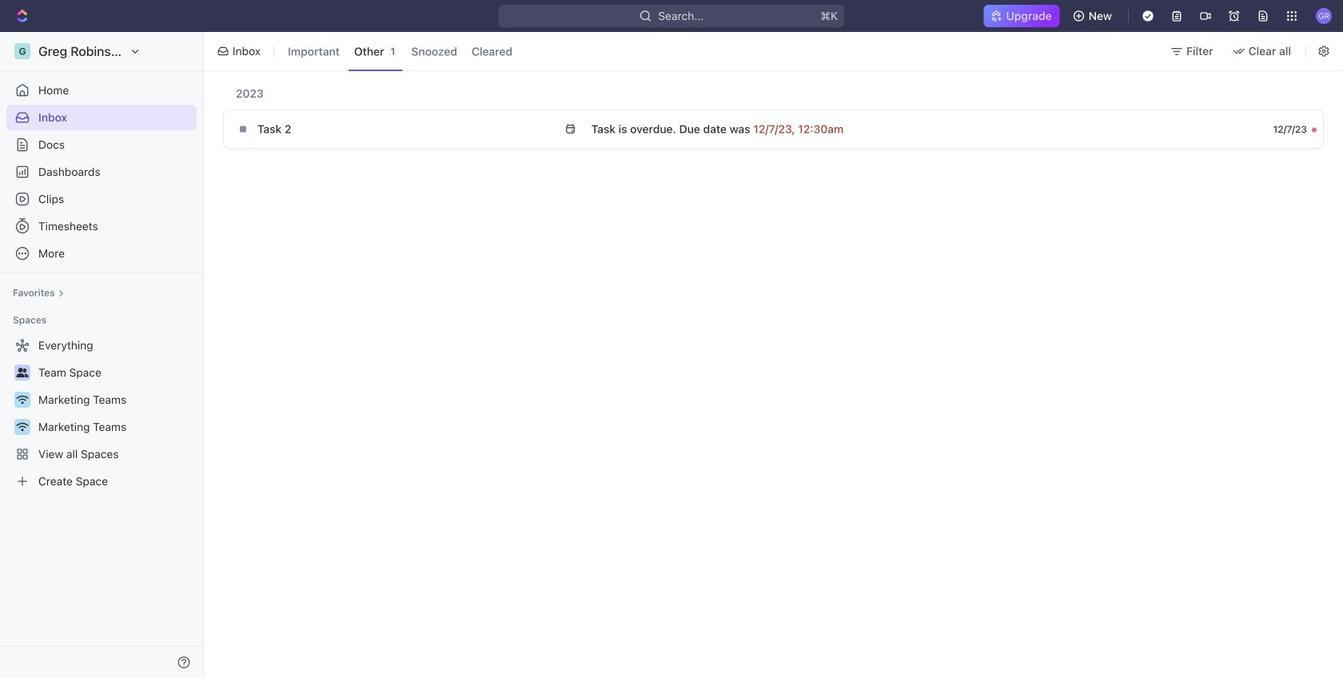 Task type: locate. For each thing, give the bounding box(es) containing it.
tree inside the sidebar navigation
[[6, 333, 197, 494]]

greg robinson's workspace, , element
[[14, 43, 30, 59]]

1 vertical spatial wifi image
[[16, 422, 28, 432]]

unread image
[[1313, 128, 1317, 132]]

0 vertical spatial wifi image
[[16, 395, 28, 405]]

tab list
[[279, 29, 522, 74]]

sidebar navigation
[[0, 32, 207, 678]]

1 wifi image from the top
[[16, 395, 28, 405]]

wifi image
[[16, 395, 28, 405], [16, 422, 28, 432]]

tree
[[6, 333, 197, 494]]

2 wifi image from the top
[[16, 422, 28, 432]]



Task type: describe. For each thing, give the bounding box(es) containing it.
user group image
[[16, 368, 28, 378]]



Task type: vqa. For each thing, say whether or not it's contained in the screenshot.
TAB LIST
yes



